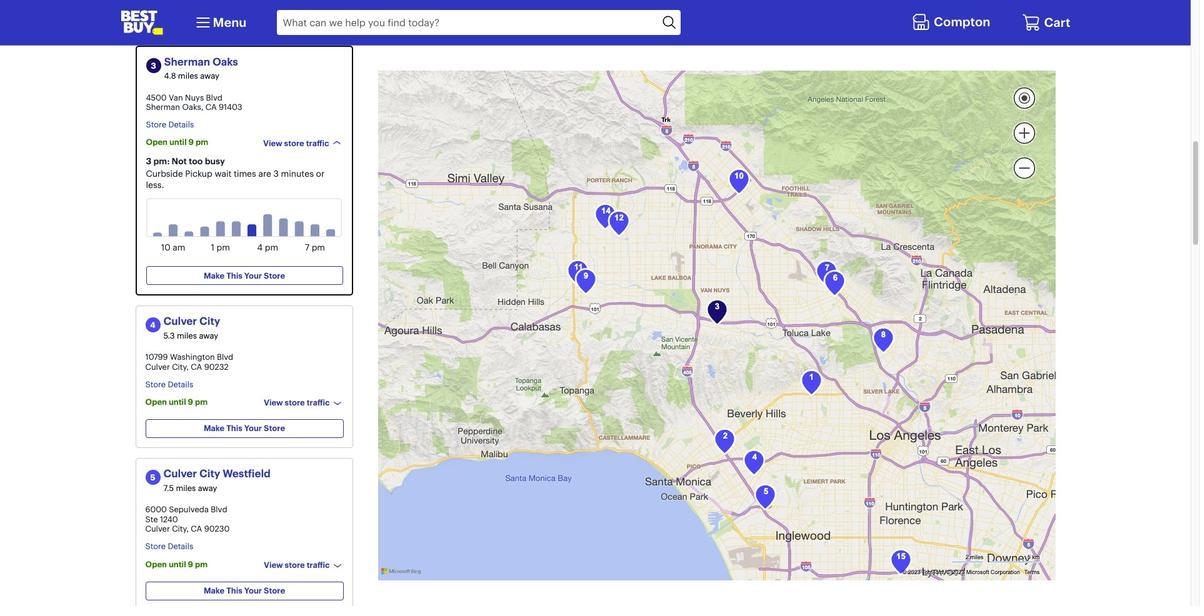 Task type: describe. For each thing, give the bounding box(es) containing it.
menu
[[213, 14, 247, 30]]

10799 washington blvd culver city , ca 90232
[[145, 352, 233, 372]]

ca inside 10799 washington blvd culver city , ca 90232
[[191, 362, 202, 372]]

pickup
[[185, 169, 213, 180]]

open until 9 pm for culver city westfield
[[145, 560, 208, 570]]

1240
[[160, 515, 178, 525]]

sherman inside sherman oaks 4.8 miles away
[[164, 55, 210, 68]]

shop with an expert
[[205, 8, 283, 18]]

6000
[[145, 505, 167, 515]]

away for oaks
[[200, 71, 219, 81]]

city inside the 6000 sepulveda blvd ste 1240 culver city , ca 90230
[[172, 524, 187, 534]]

details for 4.8
[[169, 119, 194, 129]]

0 vertical spatial 9
[[189, 137, 194, 147]]

your for culver city
[[244, 424, 262, 434]]

times
[[234, 169, 256, 180]]

make this your store button for culver city
[[145, 420, 344, 439]]

view store traffic for culver city
[[264, 398, 330, 408]]

0 vertical spatial open
[[146, 137, 168, 147]]

sherman oaks 4.8 miles away
[[164, 55, 238, 81]]

away inside culver city westfield 7.5 miles away
[[198, 483, 217, 493]]

bestbuy.com image
[[120, 10, 163, 35]]

away for city
[[199, 331, 218, 341]]

4500 van nuys blvd sherman oaks , ca 91403
[[146, 92, 242, 112]]

this for 5.3
[[227, 424, 243, 434]]

blvd inside 4500 van nuys blvd sherman oaks , ca 91403
[[206, 92, 223, 102]]

sherman inside 4500 van nuys blvd sherman oaks , ca 91403
[[146, 102, 180, 112]]

your for sherman oaks
[[244, 271, 262, 281]]

0 vertical spatial traffic
[[306, 138, 329, 148]]

shop with an expert button
[[146, 3, 342, 25]]

until for culver city
[[169, 397, 186, 407]]

not
[[172, 156, 187, 167]]

busy
[[205, 156, 225, 167]]

90230
[[204, 524, 230, 534]]

this for 4.8
[[227, 271, 243, 281]]

culver inside 10799 washington blvd culver city , ca 90232
[[145, 362, 170, 372]]

compton button
[[913, 11, 994, 34]]

91403
[[219, 102, 242, 112]]

until for culver city westfield
[[169, 560, 186, 570]]

blvd for sepulveda
[[211, 505, 227, 515]]

make this your store for culver city westfield
[[204, 586, 285, 596]]

less.
[[146, 180, 164, 191]]

5
[[150, 473, 155, 483]]

ste
[[145, 515, 158, 525]]

5.3
[[164, 331, 175, 341]]

oaks inside sherman oaks 4.8 miles away
[[213, 55, 238, 68]]

terms
[[1025, 570, 1040, 576]]

4500
[[146, 92, 167, 102]]

, inside the 6000 sepulveda blvd ste 1240 culver city , ca 90230
[[187, 524, 189, 534]]

2 vertical spatial 3
[[274, 169, 279, 180]]

0 vertical spatial view store traffic button
[[263, 137, 343, 150]]

washington
[[170, 352, 215, 362]]

view store traffic button for culver city westfield
[[264, 560, 344, 572]]

miles for culver
[[177, 331, 197, 341]]

with
[[227, 8, 244, 18]]

oaks inside 4500 van nuys blvd sherman oaks , ca 91403
[[182, 102, 201, 112]]

sepulveda
[[169, 505, 209, 515]]

store busyness image
[[146, 199, 342, 262]]

city inside culver city 5.3 miles away
[[200, 315, 220, 328]]

open for culver city
[[145, 397, 167, 407]]

microsoft bing image
[[381, 563, 424, 581]]

store for culver city westfield
[[285, 560, 305, 570]]

culver inside the 6000 sepulveda blvd ste 1240 culver city , ca 90230
[[145, 524, 170, 534]]

4
[[150, 321, 156, 331]]

6000 sepulveda blvd ste 1240 culver city , ca 90230
[[145, 505, 230, 534]]

miles inside culver city westfield 7.5 miles away
[[176, 483, 196, 493]]

city inside 10799 washington blvd culver city , ca 90232
[[172, 362, 187, 372]]

an
[[246, 8, 256, 18]]

make this your store button for sherman oaks
[[146, 267, 343, 286]]

expert
[[258, 8, 283, 18]]

store details link for culver city westfield
[[145, 535, 195, 552]]



Task type: vqa. For each thing, say whether or not it's contained in the screenshot.
City in the 10799 washington blvd culver city , ca 90232
yes



Task type: locate. For each thing, give the bounding box(es) containing it.
pm for culver city
[[195, 397, 208, 407]]

1 vertical spatial make this your store
[[204, 424, 285, 434]]

away down the sherman oaks button
[[200, 71, 219, 81]]

2 vertical spatial until
[[169, 560, 186, 570]]

store details link for sherman oaks
[[146, 112, 196, 130]]

view for culver city westfield
[[264, 560, 283, 570]]

3 right are
[[274, 169, 279, 180]]

until
[[169, 137, 187, 147], [169, 397, 186, 407], [169, 560, 186, 570]]

culver city westfield button
[[164, 467, 271, 481]]

culver down 5.3
[[145, 362, 170, 372]]

9 for culver city
[[188, 397, 193, 407]]

1 vertical spatial oaks
[[182, 102, 201, 112]]

culver down 6000
[[145, 524, 170, 534]]

2 vertical spatial store
[[285, 560, 305, 570]]

2 make from the top
[[204, 424, 225, 434]]

traffic for culver city westfield
[[307, 560, 330, 570]]

make this your store for sherman oaks
[[204, 271, 285, 281]]

1 vertical spatial blvd
[[217, 352, 233, 362]]

4.8
[[164, 71, 176, 81]]

too
[[189, 156, 203, 167]]

0 vertical spatial ,
[[201, 102, 203, 112]]

2 vertical spatial open until 9 pm
[[145, 560, 208, 570]]

1 vertical spatial view
[[264, 398, 283, 408]]

store
[[146, 119, 166, 129], [264, 271, 285, 281], [145, 379, 166, 389], [264, 424, 285, 434], [145, 542, 166, 552], [264, 586, 285, 596]]

0 vertical spatial open until 9 pm
[[146, 137, 208, 147]]

van
[[169, 92, 183, 102]]

ca inside 4500 van nuys blvd sherman oaks , ca 91403
[[206, 102, 217, 112]]

0 vertical spatial sherman
[[164, 55, 210, 68]]

view store traffic
[[263, 138, 329, 148], [264, 398, 330, 408], [264, 560, 330, 570]]

this
[[227, 271, 243, 281], [227, 424, 243, 434], [227, 586, 243, 596]]

details
[[169, 119, 194, 129], [168, 379, 193, 389], [168, 542, 193, 552]]

9 down the 6000 sepulveda blvd ste 1240 culver city , ca 90230
[[188, 560, 193, 570]]

are
[[259, 169, 271, 180]]

city inside culver city westfield 7.5 miles away
[[200, 467, 220, 481]]

make for 5.3
[[204, 424, 225, 434]]

3 this from the top
[[227, 586, 243, 596]]

2 vertical spatial make this your store button
[[145, 582, 344, 601]]

10799
[[145, 352, 168, 362]]

make up the culver city westfield button
[[204, 424, 225, 434]]

make this your store button
[[146, 267, 343, 286], [145, 420, 344, 439], [145, 582, 344, 601]]

2 vertical spatial view
[[264, 560, 283, 570]]

open until 9 pm down 10799 washington blvd culver city , ca 90232
[[145, 397, 208, 407]]

2 vertical spatial traffic
[[307, 560, 330, 570]]

2 vertical spatial ca
[[191, 524, 202, 534]]

1 vertical spatial miles
[[177, 331, 197, 341]]

store details for sherman oaks
[[146, 119, 194, 129]]

open down 10799
[[145, 397, 167, 407]]

wait
[[215, 169, 232, 180]]

until down 10799 washington blvd culver city , ca 90232
[[169, 397, 186, 407]]

details down 10799 washington blvd culver city , ca 90232
[[168, 379, 193, 389]]

open for culver city westfield
[[145, 560, 167, 570]]

away
[[200, 71, 219, 81], [199, 331, 218, 341], [198, 483, 217, 493]]

1 vertical spatial make
[[204, 424, 225, 434]]

make this your store
[[204, 271, 285, 281], [204, 424, 285, 434], [204, 586, 285, 596]]

view store traffic button for culver city
[[264, 397, 344, 410]]

2 vertical spatial view store traffic button
[[264, 560, 344, 572]]

open until 9 pm
[[146, 137, 208, 147], [145, 397, 208, 407], [145, 560, 208, 570]]

city
[[200, 315, 220, 328], [172, 362, 187, 372], [200, 467, 220, 481], [172, 524, 187, 534]]

miles for sherman
[[178, 71, 198, 81]]

1 horizontal spatial oaks
[[213, 55, 238, 68]]

shop
[[205, 8, 226, 18]]

0 vertical spatial view store traffic
[[263, 138, 329, 148]]

blvd inside the 6000 sepulveda blvd ste 1240 culver city , ca 90230
[[211, 505, 227, 515]]

make for westfield
[[204, 586, 225, 596]]

0 vertical spatial make this your store
[[204, 271, 285, 281]]

cart icon image
[[1023, 13, 1042, 32]]

store details link down '1240' at bottom left
[[145, 535, 195, 552]]

store details down '1240' at bottom left
[[145, 542, 193, 552]]

0 vertical spatial blvd
[[206, 92, 223, 102]]

1 vertical spatial sherman
[[146, 102, 180, 112]]

miles right 4.8 in the top of the page
[[178, 71, 198, 81]]

city left westfield
[[200, 467, 220, 481]]

view
[[263, 138, 283, 148], [264, 398, 283, 408], [264, 560, 283, 570]]

1 vertical spatial this
[[227, 424, 243, 434]]

cart
[[1045, 14, 1071, 30]]

make down 90230
[[204, 586, 225, 596]]

traffic for culver city
[[307, 398, 330, 408]]

ca left 90232
[[191, 362, 202, 372]]

away down culver city button
[[199, 331, 218, 341]]

1 vertical spatial ca
[[191, 362, 202, 372]]

7.5
[[164, 483, 174, 493]]

0 vertical spatial away
[[200, 71, 219, 81]]

pm up "too"
[[196, 137, 208, 147]]

0 vertical spatial this
[[227, 271, 243, 281]]

menu button
[[193, 13, 247, 33]]

ca right nuys
[[206, 102, 217, 112]]

city up washington
[[200, 315, 220, 328]]

minutes
[[281, 169, 314, 180]]

1 vertical spatial open
[[145, 397, 167, 407]]

0 vertical spatial details
[[169, 119, 194, 129]]

culver up 7.5
[[164, 467, 197, 481]]

sherman up 4.8 in the top of the page
[[164, 55, 210, 68]]

make for 4.8
[[204, 271, 225, 281]]

1 vertical spatial your
[[244, 424, 262, 434]]

90232
[[204, 362, 229, 372]]

2 vertical spatial 9
[[188, 560, 193, 570]]

oaks right 4500
[[182, 102, 201, 112]]

0 vertical spatial store details
[[146, 119, 194, 129]]

1 vertical spatial view store traffic
[[264, 398, 330, 408]]

sherman
[[164, 55, 210, 68], [146, 102, 180, 112]]

3 make from the top
[[204, 586, 225, 596]]

until up not
[[169, 137, 187, 147]]

0 vertical spatial store
[[284, 138, 304, 148]]

store details link down 10799 washington blvd culver city , ca 90232
[[145, 373, 195, 390]]

pm down 90230
[[195, 560, 208, 570]]

city right 10799
[[172, 362, 187, 372]]

, inside 4500 van nuys blvd sherman oaks , ca 91403
[[201, 102, 203, 112]]

1 make this your store from the top
[[204, 271, 285, 281]]

1 vertical spatial away
[[199, 331, 218, 341]]

1 vertical spatial 3
[[146, 156, 152, 167]]

culver up 5.3
[[164, 315, 197, 328]]

3 pm: not too busy curbside pickup wait times are 3 minutes or less.
[[146, 156, 327, 191]]

1 vertical spatial 9
[[188, 397, 193, 407]]

your
[[244, 271, 262, 281], [244, 424, 262, 434], [244, 586, 262, 596]]

culver city westfield 7.5 miles away
[[164, 467, 271, 493]]

1 vertical spatial store
[[285, 398, 305, 408]]

1 make from the top
[[204, 271, 225, 281]]

9 down 10799 washington blvd culver city , ca 90232
[[188, 397, 193, 407]]

blvd right nuys
[[206, 92, 223, 102]]

store details down 10799
[[145, 379, 193, 389]]

1 your from the top
[[244, 271, 262, 281]]

0 vertical spatial make
[[204, 271, 225, 281]]

your for culver city westfield
[[244, 586, 262, 596]]

3 make this your store from the top
[[204, 586, 285, 596]]

culver city button
[[164, 315, 220, 328]]

store details for culver city
[[145, 379, 193, 389]]

culver inside culver city westfield 7.5 miles away
[[164, 467, 197, 481]]

1 vertical spatial traffic
[[307, 398, 330, 408]]

make this your store for culver city
[[204, 424, 285, 434]]

1 vertical spatial make this your store button
[[145, 420, 344, 439]]

ca left 90230
[[191, 524, 202, 534]]

1 vertical spatial view store traffic button
[[264, 397, 344, 410]]

, right 'van'
[[201, 102, 203, 112]]

store
[[284, 138, 304, 148], [285, 398, 305, 408], [285, 560, 305, 570]]

view for culver city
[[264, 398, 283, 408]]

1 vertical spatial store details link
[[145, 373, 195, 390]]

3 left the pm:
[[146, 156, 152, 167]]

blvd inside 10799 washington blvd culver city , ca 90232
[[217, 352, 233, 362]]

open down ste
[[145, 560, 167, 570]]

miles down culver city button
[[177, 331, 197, 341]]

2 vertical spatial your
[[244, 586, 262, 596]]

9
[[189, 137, 194, 147], [188, 397, 193, 407], [188, 560, 193, 570]]

this for westfield
[[227, 586, 243, 596]]

store details link down 'van'
[[146, 112, 196, 130]]

store details link
[[146, 112, 196, 130], [145, 373, 195, 390], [145, 535, 195, 552]]

Type to search. Navigate forward to hear suggestions text field
[[277, 10, 659, 35]]

0 vertical spatial ca
[[206, 102, 217, 112]]

2 vertical spatial away
[[198, 483, 217, 493]]

miles
[[178, 71, 198, 81], [177, 331, 197, 341], [176, 483, 196, 493]]

away inside culver city 5.3 miles away
[[199, 331, 218, 341]]

1 vertical spatial pm
[[195, 397, 208, 407]]

0 horizontal spatial oaks
[[182, 102, 201, 112]]

2 vertical spatial miles
[[176, 483, 196, 493]]

pm:
[[154, 156, 170, 167]]

2 vertical spatial make
[[204, 586, 225, 596]]

miles inside sherman oaks 4.8 miles away
[[178, 71, 198, 81]]

1 vertical spatial until
[[169, 397, 186, 407]]

miles right 7.5
[[176, 483, 196, 493]]

1 vertical spatial open until 9 pm
[[145, 397, 208, 407]]

0 vertical spatial your
[[244, 271, 262, 281]]

3 up 4500
[[151, 60, 156, 70]]

culver
[[164, 315, 197, 328], [145, 362, 170, 372], [164, 467, 197, 481], [145, 524, 170, 534]]

2 this from the top
[[227, 424, 243, 434]]

compton
[[934, 13, 991, 29]]

2 your from the top
[[244, 424, 262, 434]]

1 vertical spatial ,
[[187, 362, 189, 372]]

sherman down 4.8 in the top of the page
[[146, 102, 180, 112]]

make
[[204, 271, 225, 281], [204, 424, 225, 434], [204, 586, 225, 596]]

0 vertical spatial store details link
[[146, 112, 196, 130]]

0 vertical spatial make this your store button
[[146, 267, 343, 286]]

open until 9 pm for culver city
[[145, 397, 208, 407]]

, inside 10799 washington blvd culver city , ca 90232
[[187, 362, 189, 372]]

3
[[151, 60, 156, 70], [146, 156, 152, 167], [274, 169, 279, 180]]

open
[[146, 137, 168, 147], [145, 397, 167, 407], [145, 560, 167, 570]]

2 vertical spatial details
[[168, 542, 193, 552]]

2 make this your store from the top
[[204, 424, 285, 434]]

1 vertical spatial store details
[[145, 379, 193, 389]]

open until 9 pm up not
[[146, 137, 208, 147]]

2 vertical spatial this
[[227, 586, 243, 596]]

store details down 'van'
[[146, 119, 194, 129]]

blvd
[[206, 92, 223, 102], [217, 352, 233, 362], [211, 505, 227, 515]]

store for culver city
[[285, 398, 305, 408]]

2 vertical spatial ,
[[187, 524, 189, 534]]

,
[[201, 102, 203, 112], [187, 362, 189, 372], [187, 524, 189, 534]]

, down sepulveda at the left bottom of page
[[187, 524, 189, 534]]

culver inside culver city 5.3 miles away
[[164, 315, 197, 328]]

ca
[[206, 102, 217, 112], [191, 362, 202, 372], [191, 524, 202, 534]]

1 this from the top
[[227, 271, 243, 281]]

terms link
[[1025, 570, 1040, 577]]

2 vertical spatial blvd
[[211, 505, 227, 515]]

details down 4500 van nuys blvd sherman oaks , ca 91403
[[169, 119, 194, 129]]

nuys
[[185, 92, 204, 102]]

westfield
[[223, 467, 271, 481]]

0 vertical spatial view
[[263, 138, 283, 148]]

or
[[316, 169, 325, 180]]

traffic
[[306, 138, 329, 148], [307, 398, 330, 408], [307, 560, 330, 570]]

3 your from the top
[[244, 586, 262, 596]]

0 vertical spatial miles
[[178, 71, 198, 81]]

view store traffic for culver city westfield
[[264, 560, 330, 570]]

cart link
[[1023, 13, 1071, 32]]

view store traffic button
[[263, 137, 343, 150], [264, 397, 344, 410], [264, 560, 344, 572]]

blvd right washington
[[217, 352, 233, 362]]

culver city 5.3 miles away
[[164, 315, 220, 341]]

details for westfield
[[168, 542, 193, 552]]

open up the pm:
[[146, 137, 168, 147]]

open until 9 pm down '1240' at bottom left
[[145, 560, 208, 570]]

, left 90232
[[187, 362, 189, 372]]

store details link for culver city
[[145, 373, 195, 390]]

2 vertical spatial store details
[[145, 542, 193, 552]]

pm
[[196, 137, 208, 147], [195, 397, 208, 407], [195, 560, 208, 570]]

oaks
[[213, 55, 238, 68], [182, 102, 201, 112]]

make this your store button for culver city westfield
[[145, 582, 344, 601]]

0 vertical spatial until
[[169, 137, 187, 147]]

2 vertical spatial make this your store
[[204, 586, 285, 596]]

make up culver city button
[[204, 271, 225, 281]]

0 vertical spatial pm
[[196, 137, 208, 147]]

store details
[[146, 119, 194, 129], [145, 379, 193, 389], [145, 542, 193, 552]]

0 vertical spatial 3
[[151, 60, 156, 70]]

pm down 90232
[[195, 397, 208, 407]]

9 up "too"
[[189, 137, 194, 147]]

2 vertical spatial pm
[[195, 560, 208, 570]]

2 vertical spatial view store traffic
[[264, 560, 330, 570]]

1 vertical spatial details
[[168, 379, 193, 389]]

3 for 3
[[151, 60, 156, 70]]

9 for culver city westfield
[[188, 560, 193, 570]]

details down the 6000 sepulveda blvd ste 1240 culver city , ca 90230
[[168, 542, 193, 552]]

until down '1240' at bottom left
[[169, 560, 186, 570]]

0 vertical spatial oaks
[[213, 55, 238, 68]]

curbside
[[146, 169, 183, 180]]

miles inside culver city 5.3 miles away
[[177, 331, 197, 341]]

details for 5.3
[[168, 379, 193, 389]]

sherman oaks button
[[164, 55, 238, 68]]

oaks down menu dropdown button
[[213, 55, 238, 68]]

blvd for washington
[[217, 352, 233, 362]]

store details for culver city westfield
[[145, 542, 193, 552]]

ca inside the 6000 sepulveda blvd ste 1240 culver city , ca 90230
[[191, 524, 202, 534]]

away down the culver city westfield button
[[198, 483, 217, 493]]

city down sepulveda at the left bottom of page
[[172, 524, 187, 534]]

away inside sherman oaks 4.8 miles away
[[200, 71, 219, 81]]

pm for culver city westfield
[[195, 560, 208, 570]]

blvd up 90230
[[211, 505, 227, 515]]

3 for 3 pm: not too busy curbside pickup wait times are 3 minutes or less.
[[146, 156, 152, 167]]

2 vertical spatial store details link
[[145, 535, 195, 552]]

2 vertical spatial open
[[145, 560, 167, 570]]



